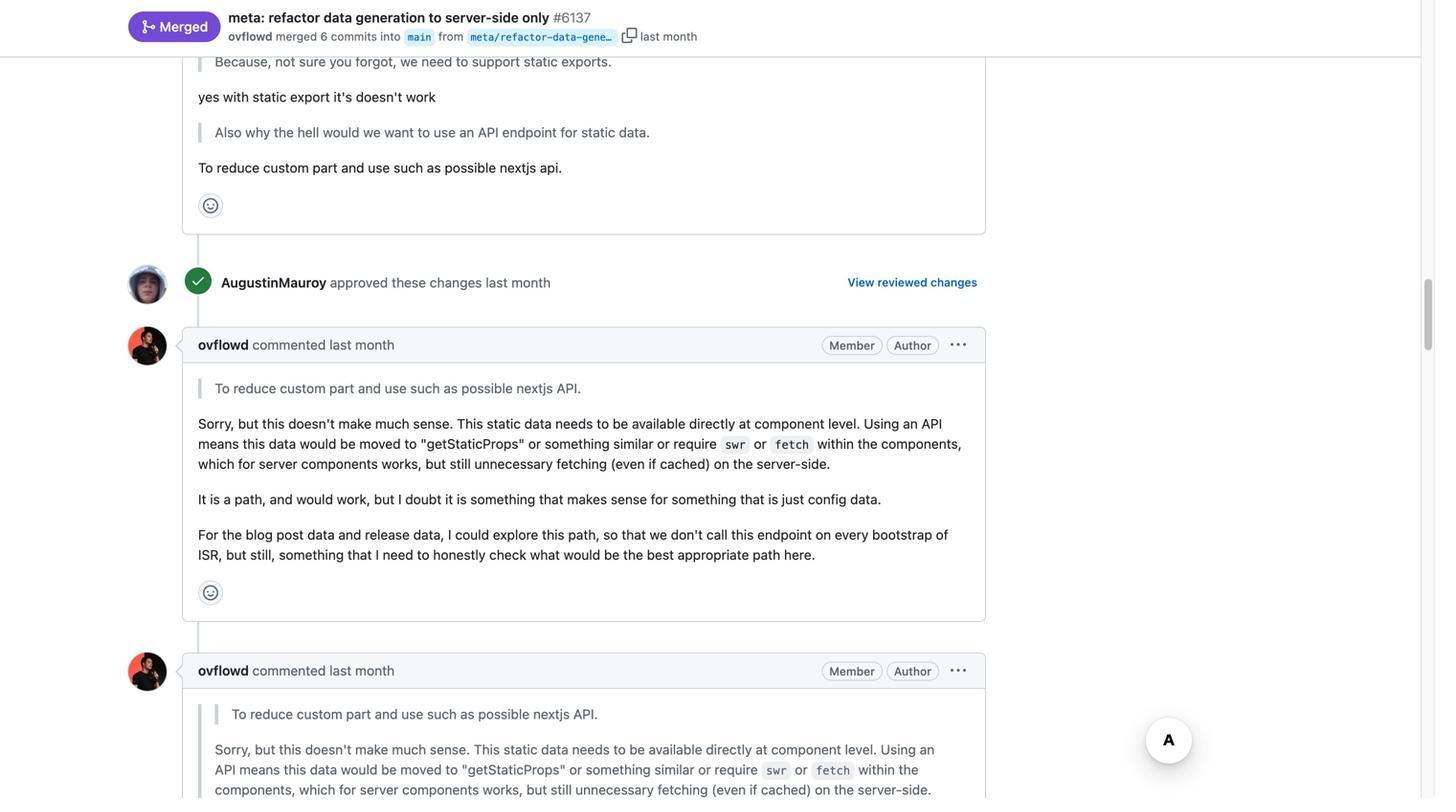 Task type: vqa. For each thing, say whether or not it's contained in the screenshot.
instead- to the middle
no



Task type: describe. For each thing, give the bounding box(es) containing it.
1 vertical spatial much
[[392, 742, 426, 758]]

we inside for the blog post data and release data, i could explore this path, so that we don't call this endpoint on every bootstrap of isr, but still, something that i need to honestly check what would be the best appropriate path here.
[[650, 527, 667, 543]]

2 vertical spatial nextjs
[[533, 707, 570, 722]]

0 vertical spatial "getstaticprops"
[[421, 436, 525, 452]]

check image
[[191, 273, 206, 289]]

only
[[522, 10, 550, 25]]

1 vertical spatial to reduce custom part and use such as possible nextjs api.
[[232, 707, 598, 722]]

0 vertical spatial such
[[394, 160, 423, 176]]

that left the just
[[740, 492, 765, 507]]

1 horizontal spatial swr
[[766, 765, 787, 778]]

0 horizontal spatial i
[[376, 547, 379, 563]]

0 vertical spatial commented
[[307, 10, 381, 26]]

0 vertical spatial works,
[[382, 456, 422, 472]]

2 vertical spatial part
[[346, 707, 371, 722]]

i for data,
[[448, 527, 452, 543]]

need inside for the blog post data and release data, i could explore this path, so that we don't call this endpoint on every bootstrap of isr, but still, something that i need to honestly check what would be the best appropriate path here.
[[383, 547, 414, 563]]

0 vertical spatial ovflowd
[[228, 30, 273, 43]]

author for show options icon on the top of the page
[[894, 339, 932, 352]]

1 vertical spatial nextjs
[[517, 381, 553, 396]]

meta/refactor-
[[471, 32, 553, 43]]

1 horizontal spatial similar
[[655, 762, 695, 778]]

for the blog post data and release data, i could explore this path, so that we don't call this endpoint on every bootstrap of isr, but still, something that i need to honestly check what would be the best appropriate path here.
[[198, 527, 949, 563]]

data-
[[553, 32, 582, 43]]

meta: refactor data generation to server-side only link
[[228, 8, 550, 28]]

1 vertical spatial still
[[551, 782, 572, 798]]

why
[[245, 124, 270, 140]]

augustinmauroy for augustinmauroy approved these changes last month
[[221, 275, 327, 291]]

0 vertical spatial api.
[[557, 381, 581, 396]]

could
[[455, 527, 489, 543]]

it is a path, and would work, but i doubt it is something that makes sense for something that is just config data.
[[198, 492, 882, 507]]

1 horizontal spatial api
[[478, 124, 499, 140]]

1 vertical spatial make
[[355, 742, 388, 758]]

2 vertical spatial reduce
[[250, 707, 293, 722]]

that right so
[[622, 527, 646, 543]]

call
[[707, 527, 728, 543]]

meta: refactor data generation to server-side only #6137
[[228, 10, 591, 25]]

1 horizontal spatial to
[[215, 381, 230, 396]]

1 vertical spatial sorry,
[[215, 742, 251, 758]]

1 vertical spatial such
[[410, 381, 440, 396]]

1 vertical spatial server
[[360, 782, 399, 798]]

it
[[198, 492, 206, 507]]

we for would
[[363, 124, 381, 140]]

exports.
[[562, 54, 612, 69]]

0 vertical spatial require
[[674, 436, 717, 452]]

to reduce custom part and use such as possible nextjs api.
[[198, 160, 562, 176]]

1 vertical spatial possible
[[461, 381, 513, 396]]

augustinmauroy approved these changes last month
[[221, 275, 551, 291]]

1 vertical spatial using
[[881, 742, 916, 758]]

2 vertical spatial such
[[427, 707, 457, 722]]

0 vertical spatial make
[[338, 416, 372, 432]]

0 vertical spatial means
[[198, 436, 239, 452]]

0 vertical spatial swr or fetch
[[725, 436, 809, 452]]

2 horizontal spatial api
[[922, 416, 942, 432]]

1 is from the left
[[210, 492, 220, 507]]

support
[[472, 54, 520, 69]]

1 vertical spatial "getstaticprops"
[[462, 762, 566, 778]]

1 vertical spatial directly
[[706, 742, 752, 758]]

0 vertical spatial at
[[739, 416, 751, 432]]

0 horizontal spatial which
[[198, 456, 234, 472]]

meta:
[[228, 10, 265, 25]]

export
[[290, 89, 330, 105]]

0 horizontal spatial (even
[[611, 456, 645, 472]]

0 horizontal spatial as
[[427, 160, 441, 176]]

release
[[365, 527, 410, 543]]

0 vertical spatial part
[[313, 160, 338, 176]]

augustinmauroy commented last month
[[198, 10, 449, 26]]

1 vertical spatial sorry, but this doesn't make much sense. this static data needs to be available directly at component level. using an api means this data would be moved to "getstaticprops" or something similar or require
[[215, 742, 935, 778]]

data inside for the blog post data and release data, i could explore this path, so that we don't call this endpoint on every bootstrap of isr, but still, something that i need to honestly check what would be the best appropriate path here.
[[307, 527, 335, 543]]

1 horizontal spatial need
[[422, 54, 452, 69]]

augustinmauroy for augustinmauroy commented last month
[[198, 10, 304, 26]]

1 vertical spatial part
[[329, 381, 354, 396]]

0 vertical spatial generation
[[356, 10, 425, 25]]

refactor
[[268, 10, 320, 25]]

1 vertical spatial unnecessary
[[576, 782, 654, 798]]

every
[[835, 527, 869, 543]]

1 vertical spatial works,
[[483, 782, 523, 798]]

add or remove reactions element for for the blog post data and release data, i could explore this path, so that we don't call this endpoint on every bootstrap of isr, but still, something that i need to honestly check what would be the best appropriate path here.
[[198, 581, 223, 606]]

view
[[848, 276, 875, 289]]

but inside for the blog post data and release data, i could explore this path, so that we don't call this endpoint on every bootstrap of isr, but still, something that i need to honestly check what would be the best appropriate path here.
[[226, 547, 247, 563]]

because, not sure you forgot, we need to support static exports.
[[215, 54, 612, 69]]

a
[[224, 492, 231, 507]]

also why the hell would we want to use an api endpoint for static data.
[[215, 124, 650, 140]]

path, inside for the blog post data and release data, i could explore this path, so that we don't call this endpoint on every bootstrap of isr, but still, something that i need to honestly check what would be the best appropriate path here.
[[568, 527, 600, 543]]

0 horizontal spatial api
[[215, 762, 236, 778]]

merged
[[156, 19, 208, 35]]

3 is from the left
[[768, 492, 778, 507]]

ovflowd merged 6 commits into main from meta/refactor-data-generation
[[228, 30, 641, 43]]

0 horizontal spatial components,
[[215, 782, 296, 798]]

ovflowd for @ovflowd icon
[[198, 337, 249, 353]]

1 vertical spatial within
[[858, 762, 895, 778]]

blog
[[246, 527, 273, 543]]

bootstrap
[[872, 527, 932, 543]]

these
[[392, 275, 426, 291]]

best
[[647, 547, 674, 563]]

git merge image
[[141, 19, 156, 35]]

0 vertical spatial available
[[632, 416, 686, 432]]

that left makes
[[539, 492, 564, 507]]

2 vertical spatial possible
[[478, 707, 530, 722]]

commented for @ovflowd image
[[252, 663, 326, 679]]

1 vertical spatial swr or fetch
[[766, 762, 850, 778]]

from
[[438, 30, 464, 43]]

1 horizontal spatial if
[[750, 782, 758, 798]]

don't
[[671, 527, 703, 543]]

2 vertical spatial as
[[460, 707, 475, 722]]

approved
[[330, 275, 388, 291]]

0 vertical spatial ovflowd link
[[228, 28, 273, 45]]

augustinmauroy link for augustinmauroy approved these changes last month
[[221, 275, 327, 291]]

@augustinmauroy image
[[128, 0, 167, 38]]

would inside for the blog post data and release data, i could explore this path, so that we don't call this endpoint on every bootstrap of isr, but still, something that i need to honestly check what would be the best appropriate path here.
[[564, 547, 600, 563]]

0 vertical spatial still
[[450, 456, 471, 472]]

1 vertical spatial sense.
[[430, 742, 470, 758]]

0 vertical spatial level.
[[828, 416, 860, 432]]

0 vertical spatial if
[[649, 456, 657, 472]]

1 vertical spatial this
[[474, 742, 500, 758]]

want
[[384, 124, 414, 140]]

add or remove reactions image
[[203, 198, 218, 214]]

0 horizontal spatial swr
[[725, 439, 746, 452]]

1 vertical spatial custom
[[280, 381, 326, 396]]

isr,
[[198, 547, 223, 563]]

we for forgot,
[[400, 54, 418, 69]]

commits
[[331, 30, 377, 43]]

just
[[782, 492, 804, 507]]

post
[[276, 527, 304, 543]]

0 horizontal spatial fetch
[[775, 439, 809, 452]]

reviewed
[[878, 276, 928, 289]]

makes
[[567, 492, 607, 507]]

view reviewed changes
[[848, 276, 978, 289]]

member for show options icon on the top of the page
[[829, 339, 875, 352]]

on inside for the blog post data and release data, i could explore this path, so that we don't call this endpoint on every bootstrap of isr, but still, something that i need to honestly check what would be the best appropriate path here.
[[816, 527, 831, 543]]

yes
[[198, 89, 219, 105]]

with
[[223, 89, 249, 105]]

1 vertical spatial component
[[771, 742, 841, 758]]

0 horizontal spatial side.
[[801, 456, 831, 472]]

1 horizontal spatial (even
[[712, 782, 746, 798]]

0 vertical spatial an
[[459, 124, 474, 140]]

merged
[[276, 30, 317, 43]]

what
[[530, 547, 560, 563]]

for
[[198, 527, 218, 543]]

6
[[320, 30, 328, 43]]

1 vertical spatial means
[[239, 762, 280, 778]]

config
[[808, 492, 847, 507]]

1 horizontal spatial side.
[[902, 782, 932, 798]]

ovflowd link for @ovflowd image
[[198, 663, 249, 679]]

data,
[[413, 527, 445, 543]]

path
[[753, 547, 781, 563]]

2 vertical spatial doesn't
[[305, 742, 352, 758]]

also
[[215, 124, 242, 140]]

into
[[380, 30, 401, 43]]

honestly
[[433, 547, 486, 563]]

side
[[492, 10, 519, 25]]

yes with static export it's doesn't work
[[198, 89, 436, 105]]

1 vertical spatial within the components, which for server components works, but still unnecessary fetching (even if cached) on the server-side.
[[215, 762, 932, 798]]

0 vertical spatial custom
[[263, 160, 309, 176]]

1 horizontal spatial as
[[444, 381, 458, 396]]

1 vertical spatial cached)
[[761, 782, 811, 798]]

so
[[603, 527, 618, 543]]



Task type: locate. For each thing, give the bounding box(es) containing it.
server
[[259, 456, 298, 472], [360, 782, 399, 798]]

that down release
[[348, 547, 372, 563]]

1 vertical spatial moved
[[400, 762, 442, 778]]

2 vertical spatial ovflowd link
[[198, 663, 249, 679]]

1 horizontal spatial which
[[299, 782, 335, 798]]

0 vertical spatial author
[[894, 339, 932, 352]]

something inside for the blog post data and release data, i could explore this path, so that we don't call this endpoint on every bootstrap of isr, but still, something that i need to honestly check what would be the best appropriate path here.
[[279, 547, 344, 563]]

(even
[[611, 456, 645, 472], [712, 782, 746, 798]]

2 add or remove reactions element from the top
[[198, 581, 223, 606]]

api.
[[540, 160, 562, 176]]

2 ovflowd commented last month from the top
[[198, 663, 395, 679]]

1 vertical spatial ovflowd
[[198, 337, 249, 353]]

sense.
[[413, 416, 453, 432], [430, 742, 470, 758]]

main
[[408, 32, 431, 43]]

1 member from the top
[[829, 339, 875, 352]]

0 vertical spatial cached)
[[660, 456, 710, 472]]

1 vertical spatial need
[[383, 547, 414, 563]]

path, right a
[[235, 492, 266, 507]]

1 horizontal spatial server-
[[757, 456, 801, 472]]

explore
[[493, 527, 538, 543]]

2 vertical spatial i
[[376, 547, 379, 563]]

components
[[301, 456, 378, 472], [402, 782, 479, 798]]

appropriate
[[678, 547, 749, 563]]

0 vertical spatial on
[[714, 456, 730, 472]]

1 vertical spatial augustinmauroy
[[221, 275, 327, 291]]

endpoint up api.
[[502, 124, 557, 140]]

2 horizontal spatial an
[[920, 742, 935, 758]]

0 vertical spatial much
[[375, 416, 410, 432]]

doesn't
[[356, 89, 402, 105], [288, 416, 335, 432], [305, 742, 352, 758]]

augustinmauroy link up because, at the left
[[198, 10, 304, 26]]

still,
[[250, 547, 275, 563]]

0 vertical spatial server
[[259, 456, 298, 472]]

view reviewed changes link
[[839, 270, 986, 296]]

commented for @ovflowd icon
[[252, 337, 326, 353]]

much
[[375, 416, 410, 432], [392, 742, 426, 758]]

1 horizontal spatial an
[[903, 416, 918, 432]]

ovflowd down meta:
[[228, 30, 273, 43]]

of
[[936, 527, 949, 543]]

ovflowd link
[[228, 28, 273, 45], [198, 337, 249, 353], [198, 663, 249, 679]]

which
[[198, 456, 234, 472], [299, 782, 335, 798]]

2 vertical spatial to
[[232, 707, 247, 722]]

1 author from the top
[[894, 339, 932, 352]]

augustinmauroy right check image
[[221, 275, 327, 291]]

available
[[632, 416, 686, 432], [649, 742, 702, 758]]

1 vertical spatial generation
[[582, 32, 641, 43]]

swr
[[725, 439, 746, 452], [766, 765, 787, 778]]

meta/refactor-data-generation link
[[471, 29, 641, 46]]

changes right the reviewed
[[931, 276, 978, 289]]

@ovflowd image
[[128, 327, 167, 365]]

author left show options icon on the top of the page
[[894, 339, 932, 352]]

sense
[[611, 492, 647, 507]]

1 horizontal spatial is
[[457, 492, 467, 507]]

and
[[341, 160, 364, 176], [358, 381, 381, 396], [270, 492, 293, 507], [338, 527, 361, 543], [375, 707, 398, 722]]

0 horizontal spatial fetching
[[557, 456, 607, 472]]

0 vertical spatial server-
[[445, 10, 492, 25]]

2 vertical spatial on
[[815, 782, 831, 798]]

unnecessary
[[475, 456, 553, 472], [576, 782, 654, 798]]

0 horizontal spatial within
[[817, 436, 854, 452]]

1 horizontal spatial components
[[402, 782, 479, 798]]

because,
[[215, 54, 272, 69]]

#6137
[[553, 10, 591, 25]]

component
[[755, 416, 825, 432], [771, 742, 841, 758]]

works,
[[382, 456, 422, 472], [483, 782, 523, 798]]

it
[[445, 492, 453, 507]]

changes right these
[[430, 275, 482, 291]]

member for show options image
[[829, 665, 875, 678]]

ovflowd link down meta:
[[228, 28, 273, 45]]

ovflowd commented last month
[[198, 337, 395, 353], [198, 663, 395, 679]]

need
[[422, 54, 452, 69], [383, 547, 414, 563]]

2 horizontal spatial to
[[232, 707, 247, 722]]

2 horizontal spatial i
[[448, 527, 452, 543]]

1 vertical spatial endpoint
[[758, 527, 812, 543]]

1 horizontal spatial fetch
[[816, 765, 850, 778]]

0 horizontal spatial still
[[450, 456, 471, 472]]

0 vertical spatial swr
[[725, 439, 746, 452]]

show options image
[[951, 338, 966, 353]]

2 author from the top
[[894, 665, 932, 678]]

show options image
[[951, 664, 966, 679]]

components,
[[881, 436, 962, 452], [215, 782, 296, 798]]

0 vertical spatial needs
[[555, 416, 593, 432]]

1 vertical spatial an
[[903, 416, 918, 432]]

at
[[739, 416, 751, 432], [756, 742, 768, 758]]

1 horizontal spatial within
[[858, 762, 895, 778]]

"getstaticprops"
[[421, 436, 525, 452], [462, 762, 566, 778]]

hell
[[297, 124, 319, 140]]

to reduce custom part and use such as possible nextjs api.
[[215, 381, 581, 396], [232, 707, 598, 722]]

1 vertical spatial commented
[[252, 337, 326, 353]]

augustinmauroy up because, at the left
[[198, 10, 304, 26]]

ovflowd link down check image
[[198, 337, 249, 353]]

i down release
[[376, 547, 379, 563]]

i right data, at the left of page
[[448, 527, 452, 543]]

1 horizontal spatial still
[[551, 782, 572, 798]]

make
[[338, 416, 372, 432], [355, 742, 388, 758]]

0 vertical spatial this
[[457, 416, 483, 432]]

be inside for the blog post data and release data, i could explore this path, so that we don't call this endpoint on every bootstrap of isr, but still, something that i need to honestly check what would be the best appropriate path here.
[[604, 547, 620, 563]]

be
[[613, 416, 628, 432], [340, 436, 356, 452], [604, 547, 620, 563], [630, 742, 645, 758], [381, 762, 397, 778]]

endpoint inside for the blog post data and release data, i could explore this path, so that we don't call this endpoint on every bootstrap of isr, but still, something that i need to honestly check what would be the best appropriate path here.
[[758, 527, 812, 543]]

i left doubt
[[398, 492, 402, 507]]

generation up exports.
[[582, 32, 641, 43]]

using
[[864, 416, 899, 432], [881, 742, 916, 758]]

copy image
[[622, 28, 637, 43]]

0 vertical spatial fetching
[[557, 456, 607, 472]]

ovflowd down check image
[[198, 337, 249, 353]]

month
[[410, 10, 449, 26], [663, 30, 698, 43], [511, 275, 551, 291], [355, 337, 395, 353], [355, 663, 395, 679]]

0 horizontal spatial path,
[[235, 492, 266, 507]]

2 is from the left
[[457, 492, 467, 507]]

0 vertical spatial doesn't
[[356, 89, 402, 105]]

0 vertical spatial sorry,
[[198, 416, 235, 432]]

1 vertical spatial side.
[[902, 782, 932, 798]]

work
[[406, 89, 436, 105]]

you
[[330, 54, 352, 69]]

forgot,
[[356, 54, 397, 69]]

is left a
[[210, 492, 220, 507]]

i
[[398, 492, 402, 507], [448, 527, 452, 543], [376, 547, 379, 563]]

ovflowd for @ovflowd image
[[198, 663, 249, 679]]

1 vertical spatial components
[[402, 782, 479, 798]]

0 vertical spatial data.
[[619, 124, 650, 140]]

1 horizontal spatial i
[[398, 492, 402, 507]]

ovflowd link right @ovflowd image
[[198, 663, 249, 679]]

0 horizontal spatial data.
[[619, 124, 650, 140]]

0 vertical spatial unnecessary
[[475, 456, 553, 472]]

need down release
[[383, 547, 414, 563]]

0 vertical spatial reduce
[[217, 160, 260, 176]]

2 horizontal spatial as
[[460, 707, 475, 722]]

2 vertical spatial we
[[650, 527, 667, 543]]

2 vertical spatial server-
[[858, 782, 902, 798]]

1 vertical spatial reduce
[[233, 381, 276, 396]]

sorry,
[[198, 416, 235, 432], [215, 742, 251, 758]]

i for but
[[398, 492, 402, 507]]

for
[[561, 124, 578, 140], [238, 456, 255, 472], [651, 492, 668, 507], [339, 782, 356, 798]]

use
[[434, 124, 456, 140], [368, 160, 390, 176], [385, 381, 407, 396], [401, 707, 424, 722]]

augustinmauroy image
[[128, 266, 167, 304]]

0 horizontal spatial need
[[383, 547, 414, 563]]

1 horizontal spatial works,
[[483, 782, 523, 798]]

similar
[[613, 436, 654, 452], [655, 762, 695, 778]]

sure
[[299, 54, 326, 69]]

1 horizontal spatial we
[[400, 54, 418, 69]]

side.
[[801, 456, 831, 472], [902, 782, 932, 798]]

custom
[[263, 160, 309, 176], [280, 381, 326, 396], [297, 707, 342, 722]]

1 vertical spatial api.
[[573, 707, 598, 722]]

we down main link
[[400, 54, 418, 69]]

to inside for the blog post data and release data, i could explore this path, so that we don't call this endpoint on every bootstrap of isr, but still, something that i need to honestly check what would be the best appropriate path here.
[[417, 547, 430, 563]]

static
[[524, 54, 558, 69], [253, 89, 287, 105], [581, 124, 615, 140], [487, 416, 521, 432], [504, 742, 538, 758]]

generation inside ovflowd merged 6 commits into main from meta/refactor-data-generation
[[582, 32, 641, 43]]

is right it
[[457, 492, 467, 507]]

add or remove reactions image
[[203, 586, 218, 601]]

0 vertical spatial which
[[198, 456, 234, 472]]

last
[[384, 10, 406, 26], [640, 30, 660, 43], [486, 275, 508, 291], [330, 337, 352, 353], [330, 663, 352, 679]]

author left show options image
[[894, 665, 932, 678]]

endpoint up here.
[[758, 527, 812, 543]]

0 horizontal spatial components
[[301, 456, 378, 472]]

add or remove reactions element down also
[[198, 193, 223, 218]]

0 horizontal spatial we
[[363, 124, 381, 140]]

1 horizontal spatial changes
[[931, 276, 978, 289]]

we left want
[[363, 124, 381, 140]]

this
[[262, 416, 285, 432], [243, 436, 265, 452], [542, 527, 565, 543], [731, 527, 754, 543], [279, 742, 302, 758], [284, 762, 306, 778]]

2 vertical spatial ovflowd
[[198, 663, 249, 679]]

0 horizontal spatial is
[[210, 492, 220, 507]]

the
[[274, 124, 294, 140], [858, 436, 878, 452], [733, 456, 753, 472], [222, 527, 242, 543], [623, 547, 643, 563], [899, 762, 919, 778], [834, 782, 854, 798]]

2 vertical spatial custom
[[297, 707, 342, 722]]

augustinmauroy link right check image
[[221, 275, 327, 291]]

not
[[275, 54, 295, 69]]

0 vertical spatial nextjs
[[500, 160, 536, 176]]

ovflowd commented last month for @ovflowd icon
[[198, 337, 395, 353]]

ovflowd link for @ovflowd icon
[[198, 337, 249, 353]]

2 member from the top
[[829, 665, 875, 678]]

1 vertical spatial at
[[756, 742, 768, 758]]

0 horizontal spatial an
[[459, 124, 474, 140]]

require
[[674, 436, 717, 452], [715, 762, 758, 778]]

0 vertical spatial sense.
[[413, 416, 453, 432]]

is left the just
[[768, 492, 778, 507]]

author for show options image
[[894, 665, 932, 678]]

0 vertical spatial to reduce custom part and use such as possible nextjs api.
[[215, 381, 581, 396]]

main link
[[408, 29, 431, 46]]

data.
[[619, 124, 650, 140], [850, 492, 882, 507]]

generation up into
[[356, 10, 425, 25]]

add or remove reactions element for to reduce custom part and use such as possible nextjs api.
[[198, 193, 223, 218]]

1 add or remove reactions element from the top
[[198, 193, 223, 218]]

0 vertical spatial sorry, but this doesn't make much sense. this static data needs to be available directly at component level. using an api means this data would be moved to "getstaticprops" or something similar or require
[[198, 416, 942, 452]]

doubt
[[405, 492, 442, 507]]

need down ovflowd merged 6 commits into main from meta/refactor-data-generation
[[422, 54, 452, 69]]

0 horizontal spatial at
[[739, 416, 751, 432]]

0 horizontal spatial similar
[[613, 436, 654, 452]]

0 vertical spatial directly
[[689, 416, 735, 432]]

1 vertical spatial level.
[[845, 742, 877, 758]]

2 vertical spatial commented
[[252, 663, 326, 679]]

to
[[198, 160, 213, 176], [215, 381, 230, 396], [232, 707, 247, 722]]

0 vertical spatial within
[[817, 436, 854, 452]]

here.
[[784, 547, 816, 563]]

it's
[[334, 89, 352, 105]]

and inside for the blog post data and release data, i could explore this path, so that we don't call this endpoint on every bootstrap of isr, but still, something that i need to honestly check what would be the best appropriate path here.
[[338, 527, 361, 543]]

last month
[[640, 30, 698, 43]]

1 ovflowd commented last month from the top
[[198, 337, 395, 353]]

we up 'best'
[[650, 527, 667, 543]]

1 vertical spatial available
[[649, 742, 702, 758]]

reduce
[[217, 160, 260, 176], [233, 381, 276, 396], [250, 707, 293, 722]]

0 horizontal spatial server-
[[445, 10, 492, 25]]

to
[[429, 10, 442, 25], [456, 54, 468, 69], [418, 124, 430, 140], [597, 416, 609, 432], [405, 436, 417, 452], [417, 547, 430, 563], [613, 742, 626, 758], [446, 762, 458, 778]]

is
[[210, 492, 220, 507], [457, 492, 467, 507], [768, 492, 778, 507]]

ovflowd right @ovflowd image
[[198, 663, 249, 679]]

add or remove reactions element
[[198, 193, 223, 218], [198, 581, 223, 606]]

0 vertical spatial possible
[[445, 160, 496, 176]]

work,
[[337, 492, 371, 507]]

directly
[[689, 416, 735, 432], [706, 742, 752, 758]]

augustinmauroy link for augustinmauroy commented last month
[[198, 10, 304, 26]]

1 vertical spatial server-
[[757, 456, 801, 472]]

check
[[489, 547, 527, 563]]

augustinmauroy
[[198, 10, 304, 26], [221, 275, 327, 291]]

add or remove reactions element down isr,
[[198, 581, 223, 606]]

path, left so
[[568, 527, 600, 543]]

1 vertical spatial fetching
[[658, 782, 708, 798]]

within the components, which for server components works, but still unnecessary fetching (even if cached) on the server-side.
[[198, 436, 962, 472], [215, 762, 932, 798]]

1 vertical spatial data.
[[850, 492, 882, 507]]

ovflowd commented last month for @ovflowd image
[[198, 663, 395, 679]]

1 vertical spatial augustinmauroy link
[[221, 275, 327, 291]]

0 horizontal spatial generation
[[356, 10, 425, 25]]

@ovflowd image
[[128, 653, 167, 691]]



